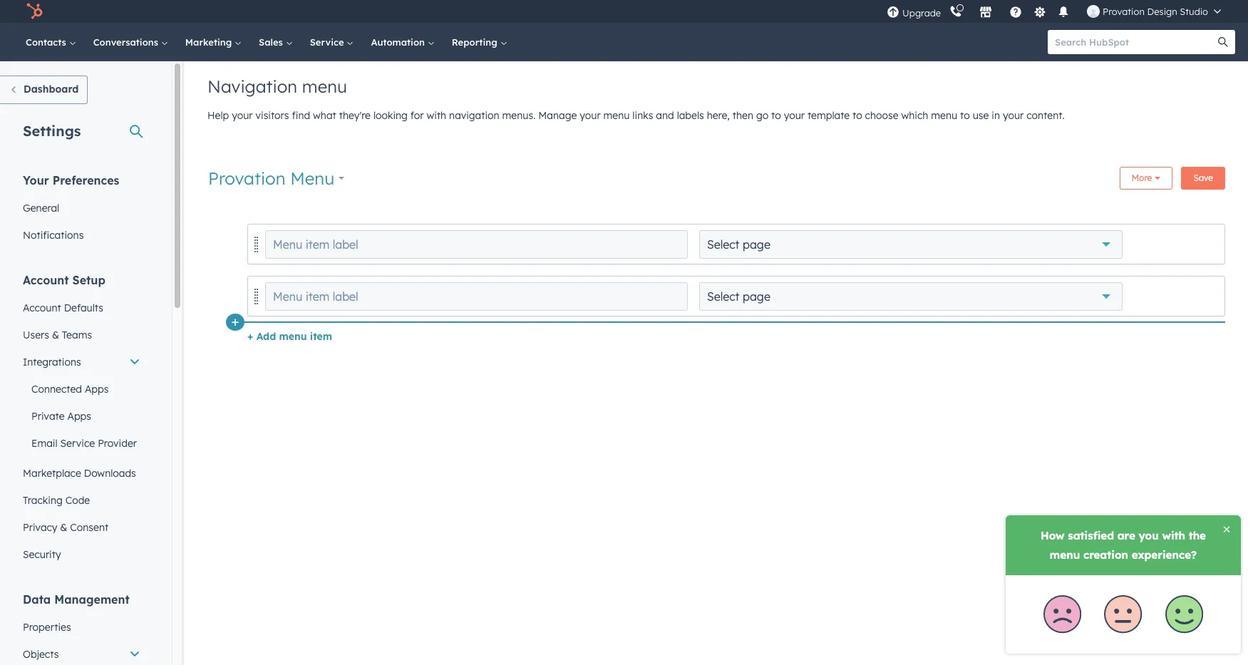 Task type: describe. For each thing, give the bounding box(es) containing it.
automation link
[[363, 23, 443, 61]]

save
[[1194, 173, 1214, 183]]

manage
[[539, 109, 577, 122]]

help your visitors find what they're looking for with navigation menus. manage your menu links and labels here, then go to your template to choose which menu to use in your content.
[[208, 109, 1065, 122]]

page for 2nd the select page popup button from the bottom of the page
[[743, 237, 771, 251]]

account for account setup
[[23, 273, 69, 287]]

they're
[[339, 109, 371, 122]]

2 select page from the top
[[708, 289, 771, 303]]

connected
[[31, 383, 82, 396]]

help
[[208, 109, 229, 122]]

automation
[[371, 36, 428, 48]]

menu inside + add menu item 'button'
[[279, 330, 307, 343]]

go
[[757, 109, 769, 122]]

code
[[65, 494, 90, 507]]

1 select page from the top
[[708, 237, 771, 251]]

notifications image
[[1058, 6, 1071, 19]]

links
[[633, 109, 654, 122]]

account defaults link
[[14, 295, 149, 322]]

provation for provation design studio
[[1103, 6, 1145, 17]]

tracking code
[[23, 494, 90, 507]]

navigation menu
[[208, 76, 347, 97]]

then
[[733, 109, 754, 122]]

users
[[23, 329, 49, 342]]

email service provider link
[[14, 430, 149, 457]]

4 your from the left
[[1003, 109, 1024, 122]]

apps for connected apps
[[85, 383, 109, 396]]

properties link
[[14, 614, 149, 641]]

menu up what
[[302, 76, 347, 97]]

data management element
[[14, 592, 149, 665]]

search image
[[1219, 37, 1229, 47]]

privacy & consent link
[[14, 514, 149, 541]]

management
[[54, 593, 130, 607]]

1 your from the left
[[232, 109, 253, 122]]

choose
[[866, 109, 899, 122]]

marketplaces image
[[980, 6, 993, 19]]

objects button
[[14, 641, 149, 665]]

upgrade image
[[887, 6, 900, 19]]

consent
[[70, 521, 109, 534]]

1 select page button from the top
[[700, 230, 1123, 259]]

notifications
[[23, 229, 84, 242]]

calling icon image
[[950, 6, 963, 19]]

0 vertical spatial service
[[310, 36, 347, 48]]

which
[[902, 109, 929, 122]]

2 select page button from the top
[[700, 282, 1123, 311]]

navigation
[[208, 76, 297, 97]]

3 to from the left
[[961, 109, 971, 122]]

what
[[313, 109, 336, 122]]

hubspot link
[[17, 3, 53, 20]]

provation menu
[[208, 168, 335, 189]]

add
[[256, 330, 276, 343]]

private
[[31, 410, 65, 423]]

help button
[[1004, 0, 1029, 23]]

marketplace downloads link
[[14, 460, 149, 487]]

+ add menu item button
[[247, 328, 332, 345]]

studio
[[1181, 6, 1209, 17]]

downloads
[[84, 467, 136, 480]]

settings image
[[1034, 6, 1047, 19]]

general link
[[14, 195, 149, 222]]

your preferences
[[23, 173, 119, 188]]

integrations button
[[14, 349, 149, 376]]

& for privacy
[[60, 521, 67, 534]]

1 select from the top
[[708, 237, 740, 251]]

content.
[[1027, 109, 1065, 122]]

marketplace downloads
[[23, 467, 136, 480]]

teams
[[62, 329, 92, 342]]

conversations link
[[85, 23, 177, 61]]

with
[[427, 109, 447, 122]]

provider
[[98, 437, 137, 450]]

private apps
[[31, 410, 91, 423]]

security
[[23, 548, 61, 561]]

defaults
[[64, 302, 103, 315]]

menu left links
[[604, 109, 630, 122]]

design
[[1148, 6, 1178, 17]]

notifications button
[[1052, 0, 1076, 23]]

users & teams
[[23, 329, 92, 342]]

in
[[992, 109, 1001, 122]]

tracking
[[23, 494, 63, 507]]

settings
[[23, 122, 81, 140]]

menu containing provation design studio
[[886, 0, 1232, 23]]

+
[[247, 330, 253, 343]]

visitors
[[256, 109, 289, 122]]

marketing link
[[177, 23, 250, 61]]

conversations
[[93, 36, 161, 48]]

security link
[[14, 541, 149, 568]]

data
[[23, 593, 51, 607]]

your preferences element
[[14, 173, 149, 249]]



Task type: locate. For each thing, give the bounding box(es) containing it.
settings link
[[1031, 4, 1049, 19]]

2 account from the top
[[23, 302, 61, 315]]

service down private apps link at bottom
[[60, 437, 95, 450]]

contacts
[[26, 36, 69, 48]]

sales link
[[250, 23, 301, 61]]

provation menu button
[[208, 166, 345, 190]]

& for users
[[52, 329, 59, 342]]

Menu item label text field
[[265, 282, 688, 311]]

objects
[[23, 648, 59, 661]]

reporting link
[[443, 23, 516, 61]]

0 horizontal spatial to
[[772, 109, 782, 122]]

save button
[[1182, 167, 1226, 190]]

account
[[23, 273, 69, 287], [23, 302, 61, 315]]

preferences
[[53, 173, 119, 188]]

0 horizontal spatial service
[[60, 437, 95, 450]]

notifications link
[[14, 222, 149, 249]]

contacts link
[[17, 23, 85, 61]]

1 vertical spatial select
[[708, 289, 740, 303]]

1 horizontal spatial provation
[[1103, 6, 1145, 17]]

select
[[708, 237, 740, 251], [708, 289, 740, 303]]

james peterson image
[[1088, 5, 1101, 18]]

general
[[23, 202, 59, 215]]

email service provider
[[31, 437, 137, 450]]

provation design studio button
[[1079, 0, 1230, 23]]

select page
[[708, 237, 771, 251], [708, 289, 771, 303]]

2 horizontal spatial to
[[961, 109, 971, 122]]

3 your from the left
[[784, 109, 805, 122]]

menu right add
[[279, 330, 307, 343]]

account setup
[[23, 273, 105, 287]]

more button
[[1120, 167, 1174, 190]]

0 vertical spatial apps
[[85, 383, 109, 396]]

account up users
[[23, 302, 61, 315]]

item
[[310, 330, 332, 343]]

1 vertical spatial provation
[[208, 168, 286, 189]]

& right users
[[52, 329, 59, 342]]

1 vertical spatial &
[[60, 521, 67, 534]]

2 select from the top
[[708, 289, 740, 303]]

find
[[292, 109, 310, 122]]

account defaults
[[23, 302, 103, 315]]

1 horizontal spatial to
[[853, 109, 863, 122]]

privacy
[[23, 521, 57, 534]]

1 vertical spatial account
[[23, 302, 61, 315]]

provation inside popup button
[[208, 168, 286, 189]]

dashboard
[[24, 83, 79, 96]]

to left choose
[[853, 109, 863, 122]]

provation for provation menu
[[208, 168, 286, 189]]

Search HubSpot search field
[[1048, 30, 1223, 54]]

1 to from the left
[[772, 109, 782, 122]]

labels
[[677, 109, 704, 122]]

setup
[[72, 273, 105, 287]]

email
[[31, 437, 57, 450]]

menus.
[[503, 109, 536, 122]]

data management
[[23, 593, 130, 607]]

apps
[[85, 383, 109, 396], [67, 410, 91, 423]]

menu
[[302, 76, 347, 97], [604, 109, 630, 122], [932, 109, 958, 122], [279, 330, 307, 343]]

menu right which
[[932, 109, 958, 122]]

Menu item label text field
[[265, 230, 688, 259]]

0 vertical spatial select page button
[[700, 230, 1123, 259]]

service inside the account setup 'element'
[[60, 437, 95, 450]]

here,
[[707, 109, 730, 122]]

apps for private apps
[[67, 410, 91, 423]]

apps up private apps link at bottom
[[85, 383, 109, 396]]

menu
[[886, 0, 1232, 23]]

users & teams link
[[14, 322, 149, 349]]

0 vertical spatial provation
[[1103, 6, 1145, 17]]

0 horizontal spatial &
[[52, 329, 59, 342]]

page for second the select page popup button from the top
[[743, 289, 771, 303]]

upgrade
[[903, 7, 942, 18]]

your
[[23, 173, 49, 188]]

& right privacy
[[60, 521, 67, 534]]

hubspot image
[[26, 3, 43, 20]]

marketplace
[[23, 467, 81, 480]]

sales
[[259, 36, 286, 48]]

connected apps link
[[14, 376, 149, 403]]

0 vertical spatial page
[[743, 237, 771, 251]]

1 account from the top
[[23, 273, 69, 287]]

calling icon button
[[944, 2, 969, 21]]

2 page from the top
[[743, 289, 771, 303]]

provation right james peterson 'icon'
[[1103, 6, 1145, 17]]

privacy & consent
[[23, 521, 109, 534]]

0 vertical spatial account
[[23, 273, 69, 287]]

2 your from the left
[[580, 109, 601, 122]]

1 vertical spatial apps
[[67, 410, 91, 423]]

1 horizontal spatial service
[[310, 36, 347, 48]]

for
[[411, 109, 424, 122]]

1 vertical spatial select page button
[[700, 282, 1123, 311]]

looking
[[374, 109, 408, 122]]

0 vertical spatial select page
[[708, 237, 771, 251]]

private apps link
[[14, 403, 149, 430]]

provation inside "popup button"
[[1103, 6, 1145, 17]]

account for account defaults
[[23, 302, 61, 315]]

your right in
[[1003, 109, 1024, 122]]

integrations
[[23, 356, 81, 369]]

reporting
[[452, 36, 500, 48]]

more
[[1132, 173, 1153, 183]]

service right the sales link on the left top
[[310, 36, 347, 48]]

your right manage
[[580, 109, 601, 122]]

navigation
[[449, 109, 500, 122]]

tracking code link
[[14, 487, 149, 514]]

properties
[[23, 621, 71, 634]]

your right help
[[232, 109, 253, 122]]

use
[[973, 109, 990, 122]]

search button
[[1212, 30, 1236, 54]]

service link
[[301, 23, 363, 61]]

1 vertical spatial select page
[[708, 289, 771, 303]]

help image
[[1010, 6, 1023, 19]]

1 vertical spatial service
[[60, 437, 95, 450]]

0 horizontal spatial provation
[[208, 168, 286, 189]]

marketing
[[185, 36, 235, 48]]

to right go
[[772, 109, 782, 122]]

+ add menu item
[[247, 330, 332, 343]]

0 vertical spatial select
[[708, 237, 740, 251]]

template
[[808, 109, 850, 122]]

apps down connected apps link
[[67, 410, 91, 423]]

connected apps
[[31, 383, 109, 396]]

account up account defaults
[[23, 273, 69, 287]]

marketplaces button
[[971, 0, 1001, 23]]

and
[[656, 109, 675, 122]]

to left use
[[961, 109, 971, 122]]

1 page from the top
[[743, 237, 771, 251]]

1 horizontal spatial &
[[60, 521, 67, 534]]

2 to from the left
[[853, 109, 863, 122]]

provation left the menu at the left of page
[[208, 168, 286, 189]]

0 vertical spatial &
[[52, 329, 59, 342]]

account setup element
[[14, 272, 149, 568]]

1 vertical spatial page
[[743, 289, 771, 303]]

your right go
[[784, 109, 805, 122]]



Task type: vqa. For each thing, say whether or not it's contained in the screenshot.
leftmost SERVICE
yes



